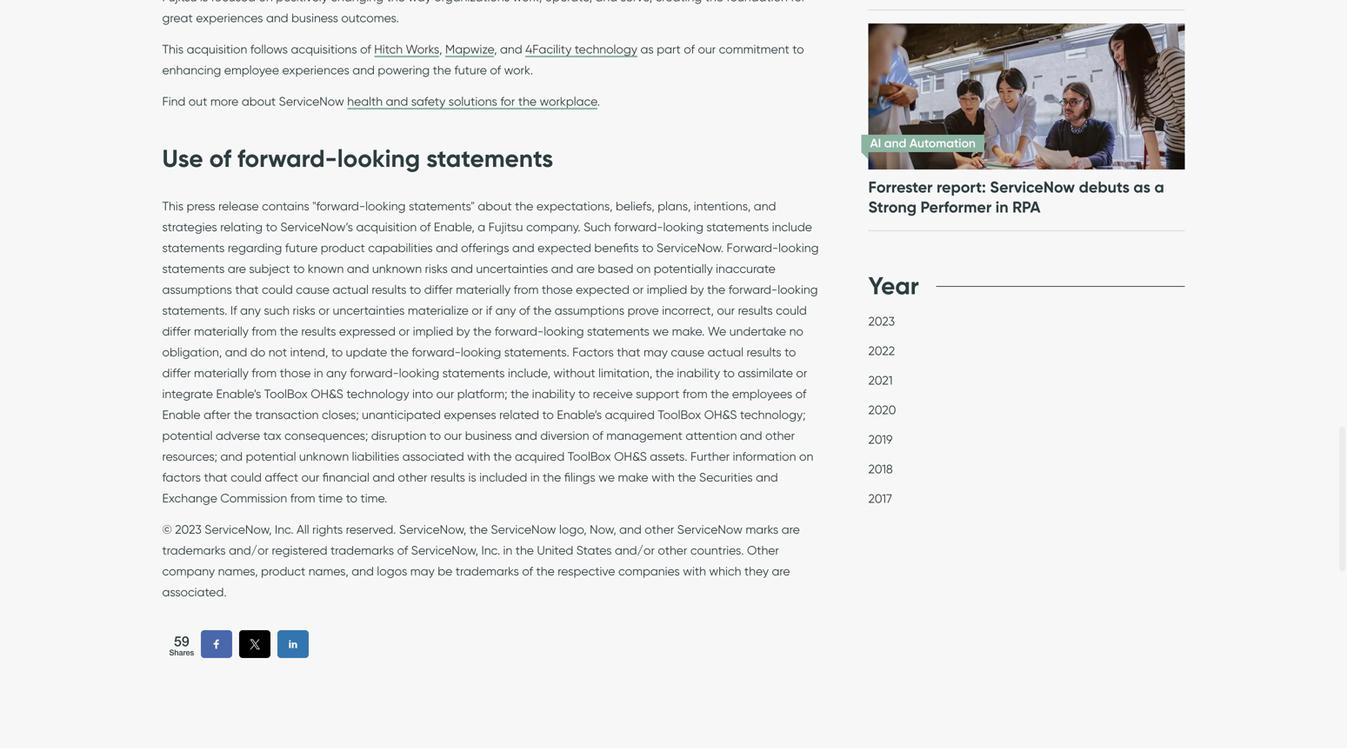 Task type: describe. For each thing, give the bounding box(es) containing it.
1 vertical spatial those
[[280, 366, 311, 381]]

0 vertical spatial oh&s
[[311, 387, 344, 402]]

undertake
[[730, 324, 787, 339]]

prove
[[628, 303, 659, 318]]

0 vertical spatial materially
[[456, 282, 511, 297]]

0 vertical spatial implied
[[647, 282, 688, 297]]

to left known
[[293, 262, 305, 276]]

our up we at the top right of the page
[[717, 303, 735, 318]]

results up the undertake
[[738, 303, 773, 318]]

2 horizontal spatial oh&s
[[705, 408, 737, 423]]

include
[[772, 220, 813, 235]]

0 vertical spatial technology
[[575, 42, 638, 57]]

this for this acquisition follows acquisitions of hitch works , mapwize , and 4facility technology
[[162, 42, 184, 57]]

or right expressed
[[399, 324, 410, 339]]

press
[[187, 199, 215, 214]]

0 horizontal spatial any
[[240, 303, 261, 318]]

diversion
[[541, 429, 590, 443]]

associated
[[403, 450, 464, 464]]

future inside this press release contains "forward-looking statements" about the expectations, beliefs, plans, intentions, and strategies relating to servicenow's acquisition of enable, a fujitsu company. such forward-looking statements include statements regarding future product capabilities and offerings and expected benefits to servicenow. forward-looking statements are subject to known and unknown risks and uncertainties and are based on potentially inaccurate assumptions that could cause actual results to differ materially from those expected or implied by the forward-looking statements. if any such risks or uncertainties materialize or if any of the assumptions prove incorrect, our results could differ materially from the results expressed or implied by the forward-looking statements we make. we undertake no obligation, and do not intend, to update the forward-looking statements. factors that may cause actual results to differ materially from those in any forward-looking statements include, without limitation, the inability to assimilate or integrate enable's toolbox oh&s technology into our platform; the inability to receive support from the employees of enable after the transaction closes; unanticipated expenses related to enable's acquired toolbox oh&s technology; potential adverse tax consequences; disruption to our business and diversion of management attention and other resources; and potential unknown liabilities associated with the acquired toolbox oh&s assets. further information on factors that could affect our financial and other results is included in the filings we make with the securities and exchange commission from time to time.
[[285, 241, 318, 255]]

may inside this press release contains "forward-looking statements" about the expectations, beliefs, plans, intentions, and strategies relating to servicenow's acquisition of enable, a fujitsu company. such forward-looking statements include statements regarding future product capabilities and offerings and expected benefits to servicenow. forward-looking statements are subject to known and unknown risks and uncertainties and are based on potentially inaccurate assumptions that could cause actual results to differ materially from those expected or implied by the forward-looking statements. if any such risks or uncertainties materialize or if any of the assumptions prove incorrect, our results could differ materially from the results expressed or implied by the forward-looking statements we make. we undertake no obligation, and do not intend, to update the forward-looking statements. factors that may cause actual results to differ materially from those in any forward-looking statements include, without limitation, the inability to assimilate or integrate enable's toolbox oh&s technology into our platform; the inability to receive support from the employees of enable after the transaction closes; unanticipated expenses related to enable's acquired toolbox oh&s technology; potential adverse tax consequences; disruption to our business and diversion of management attention and other resources; and potential unknown liabilities associated with the acquired toolbox oh&s assets. further information on factors that could affect our financial and other results is included in the filings we make with the securities and exchange commission from time to time.
[[644, 345, 668, 360]]

to down contains
[[266, 220, 277, 235]]

1 horizontal spatial potential
[[246, 450, 296, 464]]

employees
[[733, 387, 793, 402]]

are right they
[[772, 564, 791, 579]]

such
[[264, 303, 290, 318]]

1 vertical spatial expected
[[576, 282, 630, 297]]

2 and/or from the left
[[615, 543, 655, 558]]

of up logos
[[397, 543, 408, 558]]

the right the if on the top left
[[533, 303, 552, 318]]

2 horizontal spatial trademarks
[[456, 564, 519, 579]]

to up materialize
[[410, 282, 421, 297]]

0 horizontal spatial statements.
[[162, 303, 227, 318]]

and up 'work.'
[[500, 42, 523, 57]]

results up intend,
[[301, 324, 336, 339]]

and right known
[[347, 262, 369, 276]]

forward- down inaccurate
[[729, 282, 778, 297]]

technology;
[[740, 408, 806, 423]]

respective
[[558, 564, 616, 579]]

of left hitch
[[360, 42, 371, 57]]

are left based
[[577, 262, 595, 276]]

acquired toolbox
[[515, 450, 611, 464]]

the left united at the left bottom
[[516, 543, 534, 558]]

servicenow up united at the left bottom
[[491, 523, 556, 537]]

1 vertical spatial on
[[800, 450, 814, 464]]

0 horizontal spatial implied
[[413, 324, 454, 339]]

as inside forrester report: servicenow debuts as a strong performer in rpa
[[1134, 178, 1151, 197]]

the down assets. at the bottom of the page
[[678, 470, 697, 485]]

about inside this press release contains "forward-looking statements" about the expectations, beliefs, plans, intentions, and strategies relating to servicenow's acquisition of enable, a fujitsu company. such forward-looking statements include statements regarding future product capabilities and offerings and expected benefits to servicenow. forward-looking statements are subject to known and unknown risks and uncertainties and are based on potentially inaccurate assumptions that could cause actual results to differ materially from those expected or implied by the forward-looking statements. if any such risks or uncertainties materialize or if any of the assumptions prove incorrect, our results could differ materially from the results expressed or implied by the forward-looking statements we make. we undertake no obligation, and do not intend, to update the forward-looking statements. factors that may cause actual results to differ materially from those in any forward-looking statements include, without limitation, the inability to assimilate or integrate enable's toolbox oh&s technology into our platform; the inability to receive support from the employees of enable after the transaction closes; unanticipated expenses related to enable's acquired toolbox oh&s technology; potential adverse tax consequences; disruption to our business and diversion of management attention and other resources; and potential unknown liabilities associated with the acquired toolbox oh&s assets. further information on factors that could affect our financial and other results is included in the filings we make with the securities and exchange commission from time to time.
[[478, 199, 512, 214]]

in inside © 2023 servicenow, inc. all rights reserved. servicenow, the servicenow logo, now, and other servicenow marks are trademarks and/or registered trademarks of servicenow, inc. in the united states and/or other countries. other company names, product names, and logos may be trademarks of the respective companies with which they are associated.
[[503, 543, 513, 558]]

filings
[[564, 470, 596, 485]]

the up support
[[656, 366, 674, 381]]

2023 inside © 2023 servicenow, inc. all rights reserved. servicenow, the servicenow logo, now, and other servicenow marks are trademarks and/or registered trademarks of servicenow, inc. in the united states and/or other countries. other company names, product names, and logos may be trademarks of the respective companies with which they are associated.
[[175, 523, 202, 537]]

looking up the into
[[399, 366, 440, 381]]

© 2023 servicenow, inc. all rights reserved. servicenow, the servicenow logo, now, and other servicenow marks are trademarks and/or registered trademarks of servicenow, inc. in the united states and/or other countries. other company names, product names, and logos may be trademarks of the respective companies with which they are associated.
[[162, 523, 800, 600]]

0 horizontal spatial could
[[231, 470, 262, 485]]

they
[[745, 564, 769, 579]]

our right the into
[[436, 387, 454, 402]]

automation
[[910, 136, 976, 151]]

forward- down update on the left top of the page
[[350, 366, 399, 381]]

inaccurate
[[716, 262, 776, 276]]

1 horizontal spatial cause
[[671, 345, 705, 360]]

and down information
[[756, 470, 779, 485]]

the down the if on the top left
[[473, 324, 492, 339]]

if
[[231, 303, 237, 318]]

hitch works link
[[374, 42, 440, 58]]

the up adverse
[[234, 408, 252, 423]]

0 vertical spatial with
[[467, 450, 491, 464]]

for
[[501, 94, 515, 109]]

contains
[[262, 199, 310, 214]]

to right benefits
[[642, 241, 654, 255]]

0 vertical spatial on
[[637, 262, 651, 276]]

from up enable's toolbox
[[252, 366, 277, 381]]

the right 'for'
[[518, 94, 537, 109]]

plans,
[[658, 199, 691, 214]]

are right marks
[[782, 523, 800, 537]]

this for this press release contains "forward-looking statements" about the expectations, beliefs, plans, intentions, and strategies relating to servicenow's acquisition of enable, a fujitsu company. such forward-looking statements include statements regarding future product capabilities and offerings and expected benefits to servicenow. forward-looking statements are subject to known and unknown risks and uncertainties and are based on potentially inaccurate assumptions that could cause actual results to differ materially from those expected or implied by the forward-looking statements. if any such risks or uncertainties materialize or if any of the assumptions prove incorrect, our results could differ materially from the results expressed or implied by the forward-looking statements we make. we undertake no obligation, and do not intend, to update the forward-looking statements. factors that may cause actual results to differ materially from those in any forward-looking statements include, without limitation, the inability to assimilate or integrate enable's toolbox oh&s technology into our platform; the inability to receive support from the employees of enable after the transaction closes; unanticipated expenses related to enable's acquired toolbox oh&s technology; potential adverse tax consequences; disruption to our business and diversion of management attention and other resources; and potential unknown liabilities associated with the acquired toolbox oh&s assets. further information on factors that could affect our financial and other results is included in the filings we make with the securities and exchange commission from time to time.
[[162, 199, 184, 214]]

to inside the as part of our commitment to enhancing employee experiences and powering the future of work.
[[793, 42, 805, 57]]

4facility technology link
[[526, 42, 638, 58]]

find out more about servicenow health and safety solutions for the workplace .
[[162, 94, 600, 109]]

the up not
[[280, 324, 298, 339]]

0 vertical spatial that
[[235, 282, 259, 297]]

the left employees
[[711, 387, 729, 402]]

or right assimilate
[[797, 366, 808, 381]]

from up do
[[252, 324, 277, 339]]

as inside the as part of our commitment to enhancing employee experiences and powering the future of work.
[[641, 42, 654, 57]]

0 vertical spatial cause
[[296, 282, 330, 297]]

our inside the as part of our commitment to enhancing employee experiences and powering the future of work.
[[698, 42, 716, 57]]

into
[[413, 387, 433, 402]]

enhancing
[[162, 63, 221, 78]]

enable
[[162, 408, 201, 423]]

the right update on the left top of the page
[[390, 345, 409, 360]]

2021 link
[[869, 373, 893, 392]]

from left time at the left bottom of page
[[290, 491, 315, 506]]

unanticipated
[[362, 408, 441, 423]]

1 horizontal spatial uncertainties
[[476, 262, 548, 276]]

0 vertical spatial expected
[[538, 241, 592, 255]]

forward- up include,
[[495, 324, 544, 339]]

1 horizontal spatial by
[[691, 282, 704, 297]]

2020 link
[[869, 403, 897, 422]]

in inside forrester report: servicenow debuts as a strong performer in rpa
[[996, 198, 1009, 217]]

exchange
[[162, 491, 217, 506]]

or up "prove" in the top of the page
[[633, 282, 644, 297]]

works
[[406, 42, 440, 57]]

consequences;
[[285, 429, 368, 443]]

0 vertical spatial differ
[[424, 282, 453, 297]]

affect
[[265, 470, 299, 485]]

relating
[[220, 220, 263, 235]]

rpa: group of workers gathered around a conference table looking at a laptop image
[[866, 6, 1189, 188]]

or down known
[[319, 303, 330, 318]]

servicenow inside forrester report: servicenow debuts as a strong performer in rpa
[[990, 178, 1076, 197]]

materialize
[[408, 303, 469, 318]]

looking down find out more about servicenow health and safety solutions for the workplace .
[[337, 143, 420, 174]]

after
[[204, 408, 231, 423]]

liabilities
[[352, 450, 400, 464]]

health
[[347, 94, 383, 109]]

0 vertical spatial about
[[242, 94, 276, 109]]

companies
[[619, 564, 680, 579]]

of right the if on the top left
[[519, 303, 530, 318]]

in down intend,
[[314, 366, 323, 381]]

results left "is"
[[431, 470, 466, 485]]

to right intend,
[[331, 345, 343, 360]]

©
[[162, 523, 172, 537]]

a inside forrester report: servicenow debuts as a strong performer in rpa
[[1155, 178, 1165, 197]]

capabilities
[[368, 241, 433, 255]]

report:
[[937, 178, 987, 197]]

1 horizontal spatial with
[[652, 470, 675, 485]]

the up included at the left bottom of the page
[[494, 450, 512, 464]]

not
[[269, 345, 287, 360]]

technology inside this press release contains "forward-looking statements" about the expectations, beliefs, plans, intentions, and strategies relating to servicenow's acquisition of enable, a fujitsu company. such forward-looking statements include statements regarding future product capabilities and offerings and expected benefits to servicenow. forward-looking statements are subject to known and unknown risks and uncertainties and are based on potentially inaccurate assumptions that could cause actual results to differ materially from those expected or implied by the forward-looking statements. if any such risks or uncertainties materialize or if any of the assumptions prove incorrect, our results could differ materially from the results expressed or implied by the forward-looking statements we make. we undertake no obligation, and do not intend, to update the forward-looking statements. factors that may cause actual results to differ materially from those in any forward-looking statements include, without limitation, the inability to assimilate or integrate enable's toolbox oh&s technology into our platform; the inability to receive support from the employees of enable after the transaction closes; unanticipated expenses related to enable's acquired toolbox oh&s technology; potential adverse tax consequences; disruption to our business and diversion of management attention and other resources; and potential unknown liabilities associated with the acquired toolbox oh&s assets. further information on factors that could affect our financial and other results is included in the filings we make with the securities and exchange commission from time to time.
[[347, 387, 409, 402]]

without
[[554, 366, 596, 381]]

servicenow down experiences
[[279, 94, 344, 109]]

resources;
[[162, 450, 218, 464]]

our right the affect in the left of the page
[[302, 470, 320, 485]]

1 horizontal spatial could
[[262, 282, 293, 297]]

to left assimilate
[[724, 366, 735, 381]]

0 vertical spatial actual
[[333, 282, 369, 297]]

1 horizontal spatial any
[[326, 366, 347, 381]]

the down "is"
[[470, 523, 488, 537]]

which
[[710, 564, 742, 579]]

and right now,
[[620, 523, 642, 537]]

1 vertical spatial statements.
[[504, 345, 570, 360]]

0 horizontal spatial trademarks
[[162, 543, 226, 558]]

future inside the as part of our commitment to enhancing employee experiences and powering the future of work.
[[455, 63, 487, 78]]

and down related
[[515, 429, 537, 443]]

2021
[[869, 373, 893, 388]]

forrester report: servicenow debuts as a strong performer in rpa
[[869, 178, 1165, 217]]

tax
[[263, 429, 282, 443]]

and up information
[[740, 429, 763, 443]]

and down "offerings"
[[451, 262, 473, 276]]

mapwize
[[446, 42, 494, 57]]

to up diversion on the bottom of the page
[[543, 408, 554, 423]]

2 horizontal spatial any
[[496, 303, 516, 318]]

0 vertical spatial 2023
[[869, 314, 895, 329]]

results up assimilate
[[747, 345, 782, 360]]

mapwize link
[[446, 42, 494, 58]]

use
[[162, 143, 203, 174]]

to up enable's
[[579, 387, 590, 402]]

looking up no
[[778, 282, 818, 297]]

logos
[[377, 564, 407, 579]]

forward- down the beliefs,
[[614, 220, 664, 235]]

twitter sharing button image
[[248, 638, 262, 652]]

the up incorrect,
[[707, 282, 726, 297]]

2019
[[869, 432, 893, 447]]

employee
[[224, 63, 279, 78]]

of down enable's
[[593, 429, 604, 443]]

use of forward-looking statements
[[162, 143, 554, 174]]

ai and automation
[[871, 136, 976, 151]]

0 horizontal spatial acquisition
[[187, 42, 247, 57]]

and down enable,
[[436, 241, 458, 255]]

benefits
[[595, 241, 639, 255]]

more
[[210, 94, 239, 109]]

1 horizontal spatial inability
[[677, 366, 721, 381]]

powering
[[378, 63, 430, 78]]

commitment
[[719, 42, 790, 57]]

results down "capabilities"
[[372, 282, 407, 297]]

and left do
[[225, 345, 247, 360]]

acquisition inside this press release contains "forward-looking statements" about the expectations, beliefs, plans, intentions, and strategies relating to servicenow's acquisition of enable, a fujitsu company. such forward-looking statements include statements regarding future product capabilities and offerings and expected benefits to servicenow. forward-looking statements are subject to known and unknown risks and uncertainties and are based on potentially inaccurate assumptions that could cause actual results to differ materially from those expected or implied by the forward-looking statements. if any such risks or uncertainties materialize or if any of the assumptions prove incorrect, our results could differ materially from the results expressed or implied by the forward-looking statements we make. we undertake no obligation, and do not intend, to update the forward-looking statements. factors that may cause actual results to differ materially from those in any forward-looking statements include, without limitation, the inability to assimilate or integrate enable's toolbox oh&s technology into our platform; the inability to receive support from the employees of enable after the transaction closes; unanticipated expenses related to enable's acquired toolbox oh&s technology; potential adverse tax consequences; disruption to our business and diversion of management attention and other resources; and potential unknown liabilities associated with the acquired toolbox oh&s assets. further information on factors that could affect our financial and other results is included in the filings we make with the securities and exchange commission from time to time.
[[356, 220, 417, 235]]

1 vertical spatial risks
[[293, 303, 316, 318]]

2017 link
[[869, 492, 893, 511]]

servicenow up countries.
[[678, 523, 743, 537]]

our down expenses
[[444, 429, 462, 443]]

company
[[162, 564, 215, 579]]

of right part
[[684, 42, 695, 57]]

1 horizontal spatial trademarks
[[331, 543, 394, 558]]

and right ai on the right top of page
[[885, 136, 907, 151]]

of up technology;
[[796, 387, 807, 402]]

closes;
[[322, 408, 359, 423]]

health and safety solutions for the workplace link
[[347, 94, 598, 110]]

1 horizontal spatial actual
[[708, 345, 744, 360]]

1 vertical spatial we
[[599, 470, 615, 485]]

2022
[[869, 344, 895, 359]]

expressed
[[339, 324, 396, 339]]

1 vertical spatial assumptions
[[555, 303, 625, 318]]

disruption
[[371, 429, 427, 443]]

expectations,
[[537, 199, 613, 214]]

factors
[[573, 345, 614, 360]]

information
[[733, 450, 797, 464]]

experiences
[[282, 63, 350, 78]]

1 , from the left
[[440, 42, 442, 57]]

1 horizontal spatial we
[[653, 324, 669, 339]]

are down regarding
[[228, 262, 246, 276]]



Task type: vqa. For each thing, say whether or not it's contained in the screenshot.
the bottommost Inability
yes



Task type: locate. For each thing, give the bounding box(es) containing it.
1 horizontal spatial unknown
[[372, 262, 422, 276]]

trademarks
[[162, 543, 226, 558], [331, 543, 394, 558], [456, 564, 519, 579]]

such
[[584, 220, 611, 235]]

enable,
[[434, 220, 475, 235]]

may inside © 2023 servicenow, inc. all rights reserved. servicenow, the servicenow logo, now, and other servicenow marks are trademarks and/or registered trademarks of servicenow, inc. in the united states and/or other countries. other company names, product names, and logos may be trademarks of the respective companies with which they are associated.
[[411, 564, 435, 579]]

1 horizontal spatial product
[[321, 241, 365, 255]]

the up related
[[511, 387, 529, 402]]

and left safety on the left top of the page
[[386, 94, 408, 109]]

0 horizontal spatial future
[[285, 241, 318, 255]]

on right based
[[637, 262, 651, 276]]

59
[[174, 634, 189, 650]]

forward- up contains
[[237, 143, 337, 174]]

as right debuts
[[1134, 178, 1151, 197]]

servicenow up rpa
[[990, 178, 1076, 197]]

2023 up 2022
[[869, 314, 895, 329]]

0 vertical spatial we
[[653, 324, 669, 339]]

further
[[691, 450, 730, 464]]

1 vertical spatial a
[[478, 220, 486, 235]]

with
[[467, 450, 491, 464], [652, 470, 675, 485], [683, 564, 706, 579]]

technology up 'unanticipated' at the left of page
[[347, 387, 409, 402]]

beliefs,
[[616, 199, 655, 214]]

adverse
[[216, 429, 260, 443]]

0 horizontal spatial assumptions
[[162, 282, 232, 297]]

the up "fujitsu"
[[515, 199, 534, 214]]

0 horizontal spatial a
[[478, 220, 486, 235]]

1 this from the top
[[162, 42, 184, 57]]

time
[[318, 491, 343, 506]]

1 horizontal spatial on
[[800, 450, 814, 464]]

this inside this press release contains "forward-looking statements" about the expectations, beliefs, plans, intentions, and strategies relating to servicenow's acquisition of enable, a fujitsu company. such forward-looking statements include statements regarding future product capabilities and offerings and expected benefits to servicenow. forward-looking statements are subject to known and unknown risks and uncertainties and are based on potentially inaccurate assumptions that could cause actual results to differ materially from those expected or implied by the forward-looking statements. if any such risks or uncertainties materialize or if any of the assumptions prove incorrect, our results could differ materially from the results expressed or implied by the forward-looking statements we make. we undertake no obligation, and do not intend, to update the forward-looking statements. factors that may cause actual results to differ materially from those in any forward-looking statements include, without limitation, the inability to assimilate or integrate enable's toolbox oh&s technology into our platform; the inability to receive support from the employees of enable after the transaction closes; unanticipated expenses related to enable's acquired toolbox oh&s technology; potential adverse tax consequences; disruption to our business and diversion of management attention and other resources; and potential unknown liabilities associated with the acquired toolbox oh&s assets. further information on factors that could affect our financial and other results is included in the filings we make with the securities and exchange commission from time to time.
[[162, 199, 184, 214]]

product inside © 2023 servicenow, inc. all rights reserved. servicenow, the servicenow logo, now, and other servicenow marks are trademarks and/or registered trademarks of servicenow, inc. in the united states and/or other countries. other company names, product names, and logos may be trademarks of the respective companies with which they are associated.
[[261, 564, 306, 579]]

0 horizontal spatial inability
[[532, 387, 576, 402]]

rights
[[312, 523, 343, 537]]

expected down based
[[576, 282, 630, 297]]

we
[[708, 324, 727, 339]]

potential up the resources;
[[162, 429, 213, 443]]

or left the if on the top left
[[472, 303, 483, 318]]

0 vertical spatial uncertainties
[[476, 262, 548, 276]]

future down servicenow's
[[285, 241, 318, 255]]

materially
[[456, 282, 511, 297], [194, 324, 249, 339], [194, 366, 249, 381]]

obligation,
[[162, 345, 222, 360]]

2 horizontal spatial that
[[617, 345, 641, 360]]

those down intend,
[[280, 366, 311, 381]]

0 horizontal spatial ,
[[440, 42, 442, 57]]

unknown down "consequences;"
[[299, 450, 349, 464]]

forward- down materialize
[[412, 345, 461, 360]]

oh&s up attention
[[705, 408, 737, 423]]

looking down the include
[[779, 241, 819, 255]]

this press release contains "forward-looking statements" about the expectations, beliefs, plans, intentions, and strategies relating to servicenow's acquisition of enable, a fujitsu company. such forward-looking statements include statements regarding future product capabilities and offerings and expected benefits to servicenow. forward-looking statements are subject to known and unknown risks and uncertainties and are based on potentially inaccurate assumptions that could cause actual results to differ materially from those expected or implied by the forward-looking statements. if any such risks or uncertainties materialize or if any of the assumptions prove incorrect, our results could differ materially from the results expressed or implied by the forward-looking statements we make. we undertake no obligation, and do not intend, to update the forward-looking statements. factors that may cause actual results to differ materially from those in any forward-looking statements include, without limitation, the inability to assimilate or integrate enable's toolbox oh&s technology into our platform; the inability to receive support from the employees of enable after the transaction closes; unanticipated expenses related to enable's acquired toolbox oh&s technology; potential adverse tax consequences; disruption to our business and diversion of management attention and other resources; and potential unknown liabilities associated with the acquired toolbox oh&s assets. further information on factors that could affect our financial and other results is included in the filings we make with the securities and exchange commission from time to time.
[[162, 199, 819, 506]]

by
[[691, 282, 704, 297], [457, 324, 470, 339]]

any right if
[[240, 303, 261, 318]]

0 horizontal spatial on
[[637, 262, 651, 276]]

to right time at the left bottom of page
[[346, 491, 358, 506]]

from up toolbox
[[683, 387, 708, 402]]

1 horizontal spatial risks
[[425, 262, 448, 276]]

1 vertical spatial 2023
[[175, 523, 202, 537]]

0 vertical spatial statements.
[[162, 303, 227, 318]]

1 horizontal spatial 2023
[[869, 314, 895, 329]]

1 vertical spatial unknown
[[299, 450, 349, 464]]

update
[[346, 345, 387, 360]]

cause down make. at the top of page
[[671, 345, 705, 360]]

2 vertical spatial could
[[231, 470, 262, 485]]

differ up obligation, at the left of page
[[162, 324, 191, 339]]

0 vertical spatial as
[[641, 42, 654, 57]]

acquisition
[[187, 42, 247, 57], [356, 220, 417, 235]]

and inside the as part of our commitment to enhancing employee experiences and powering the future of work.
[[353, 63, 375, 78]]

inability down make. at the top of page
[[677, 366, 721, 381]]

1 vertical spatial product
[[261, 564, 306, 579]]

intend,
[[290, 345, 328, 360]]

subject
[[249, 262, 290, 276]]

0 horizontal spatial by
[[457, 324, 470, 339]]

2 , from the left
[[494, 42, 497, 57]]

is
[[469, 470, 477, 485]]

2 vertical spatial differ
[[162, 366, 191, 381]]

could up no
[[776, 303, 807, 318]]

0 horizontal spatial potential
[[162, 429, 213, 443]]

factors
[[162, 470, 201, 485]]

2 vertical spatial that
[[204, 470, 228, 485]]

1 vertical spatial could
[[776, 303, 807, 318]]

materially down obligation, at the left of page
[[194, 366, 249, 381]]

1 vertical spatial future
[[285, 241, 318, 255]]

1 vertical spatial actual
[[708, 345, 744, 360]]

1 vertical spatial this
[[162, 199, 184, 214]]

, left "4facility"
[[494, 42, 497, 57]]

fujitsu
[[489, 220, 523, 235]]

our right part
[[698, 42, 716, 57]]

1 horizontal spatial ,
[[494, 42, 497, 57]]

linkedin sharing button image
[[286, 638, 300, 652]]

safety
[[411, 94, 446, 109]]

and down company.
[[551, 262, 574, 276]]

follows
[[250, 42, 288, 57]]

enable's
[[557, 408, 602, 423]]

with left which
[[683, 564, 706, 579]]

0 vertical spatial assumptions
[[162, 282, 232, 297]]

in left united at the left bottom
[[503, 543, 513, 558]]

.
[[598, 94, 600, 109]]

1 vertical spatial acquisition
[[356, 220, 417, 235]]

and down liabilities
[[373, 470, 395, 485]]

1 vertical spatial technology
[[347, 387, 409, 402]]

,
[[440, 42, 442, 57], [494, 42, 497, 57]]

1 horizontal spatial those
[[542, 282, 573, 297]]

1 horizontal spatial implied
[[647, 282, 688, 297]]

0 vertical spatial unknown
[[372, 262, 422, 276]]

potential
[[162, 429, 213, 443], [246, 450, 296, 464]]

1 vertical spatial oh&s
[[705, 408, 737, 423]]

differ up materialize
[[424, 282, 453, 297]]

now,
[[590, 523, 617, 537]]

0 horizontal spatial uncertainties
[[333, 303, 405, 318]]

to down no
[[785, 345, 797, 360]]

from down "fujitsu"
[[514, 282, 539, 297]]

materially up the if on the top left
[[456, 282, 511, 297]]

0 vertical spatial risks
[[425, 262, 448, 276]]

solutions
[[449, 94, 498, 109]]

and down adverse
[[221, 450, 243, 464]]

the down acquired toolbox
[[543, 470, 561, 485]]

2 names, from the left
[[309, 564, 349, 579]]

out
[[189, 94, 207, 109]]

looking
[[337, 143, 420, 174], [366, 199, 406, 214], [664, 220, 704, 235], [779, 241, 819, 255], [778, 282, 818, 297], [544, 324, 584, 339], [461, 345, 501, 360], [399, 366, 440, 381]]

1 horizontal spatial assumptions
[[555, 303, 625, 318]]

2019 link
[[869, 432, 893, 452]]

1 vertical spatial differ
[[162, 324, 191, 339]]

inability
[[677, 366, 721, 381], [532, 387, 576, 402]]

1 vertical spatial may
[[411, 564, 435, 579]]

1 vertical spatial inc.
[[482, 543, 500, 558]]

cause
[[296, 282, 330, 297], [671, 345, 705, 360]]

looking up "capabilities"
[[366, 199, 406, 214]]

integrate
[[162, 387, 213, 402]]

about up "fujitsu"
[[478, 199, 512, 214]]

differ up integrate
[[162, 366, 191, 381]]

may
[[644, 345, 668, 360], [411, 564, 435, 579]]

ai
[[871, 136, 882, 151]]

0 horizontal spatial names,
[[218, 564, 258, 579]]

known
[[308, 262, 344, 276]]

1 and/or from the left
[[229, 543, 269, 558]]

unknown down "capabilities"
[[372, 262, 422, 276]]

1 vertical spatial that
[[617, 345, 641, 360]]

0 horizontal spatial oh&s
[[311, 387, 344, 402]]

0 horizontal spatial and/or
[[229, 543, 269, 558]]

could
[[262, 282, 293, 297], [776, 303, 807, 318], [231, 470, 262, 485]]

0 horizontal spatial inc.
[[275, 523, 294, 537]]

statements
[[427, 143, 554, 174], [707, 220, 769, 235], [162, 241, 225, 255], [162, 262, 225, 276], [587, 324, 650, 339], [443, 366, 505, 381]]

management
[[607, 429, 683, 443]]

united
[[537, 543, 574, 558]]

0 horizontal spatial cause
[[296, 282, 330, 297]]

of left 'work.'
[[490, 63, 501, 78]]

1 vertical spatial materially
[[194, 324, 249, 339]]

debuts
[[1080, 178, 1130, 197]]

trademarks right the be
[[456, 564, 519, 579]]

and
[[500, 42, 523, 57], [353, 63, 375, 78], [386, 94, 408, 109], [885, 136, 907, 151], [754, 199, 777, 214], [436, 241, 458, 255], [513, 241, 535, 255], [347, 262, 369, 276], [451, 262, 473, 276], [551, 262, 574, 276], [225, 345, 247, 360], [515, 429, 537, 443], [740, 429, 763, 443], [221, 450, 243, 464], [373, 470, 395, 485], [756, 470, 779, 485], [620, 523, 642, 537], [352, 564, 374, 579]]

may left the be
[[411, 564, 435, 579]]

2 vertical spatial with
[[683, 564, 706, 579]]

results
[[372, 282, 407, 297], [738, 303, 773, 318], [301, 324, 336, 339], [747, 345, 782, 360], [431, 470, 466, 485]]

product inside this press release contains "forward-looking statements" about the expectations, beliefs, plans, intentions, and strategies relating to servicenow's acquisition of enable, a fujitsu company. such forward-looking statements include statements regarding future product capabilities and offerings and expected benefits to servicenow. forward-looking statements are subject to known and unknown risks and uncertainties and are based on potentially inaccurate assumptions that could cause actual results to differ materially from those expected or implied by the forward-looking statements. if any such risks or uncertainties materialize or if any of the assumptions prove incorrect, our results could differ materially from the results expressed or implied by the forward-looking statements we make. we undertake no obligation, and do not intend, to update the forward-looking statements. factors that may cause actual results to differ materially from those in any forward-looking statements include, without limitation, the inability to assimilate or integrate enable's toolbox oh&s technology into our platform; the inability to receive support from the employees of enable after the transaction closes; unanticipated expenses related to enable's acquired toolbox oh&s technology; potential adverse tax consequences; disruption to our business and diversion of management attention and other resources; and potential unknown liabilities associated with the acquired toolbox oh&s assets. further information on factors that could affect our financial and other results is included in the filings we make with the securities and exchange commission from time to time.
[[321, 241, 365, 255]]

2017
[[869, 492, 893, 506]]

oh&s up make
[[614, 450, 647, 464]]

inc. left united at the left bottom
[[482, 543, 500, 558]]

trademarks down reserved.
[[331, 543, 394, 558]]

cause down known
[[296, 282, 330, 297]]

to right commitment
[[793, 42, 805, 57]]

a inside this press release contains "forward-looking statements" about the expectations, beliefs, plans, intentions, and strategies relating to servicenow's acquisition of enable, a fujitsu company. such forward-looking statements include statements regarding future product capabilities and offerings and expected benefits to servicenow. forward-looking statements are subject to known and unknown risks and uncertainties and are based on potentially inaccurate assumptions that could cause actual results to differ materially from those expected or implied by the forward-looking statements. if any such risks or uncertainties materialize or if any of the assumptions prove incorrect, our results could differ materially from the results expressed or implied by the forward-looking statements we make. we undertake no obligation, and do not intend, to update the forward-looking statements. factors that may cause actual results to differ materially from those in any forward-looking statements include, without limitation, the inability to assimilate or integrate enable's toolbox oh&s technology into our platform; the inability to receive support from the employees of enable after the transaction closes; unanticipated expenses related to enable's acquired toolbox oh&s technology; potential adverse tax consequences; disruption to our business and diversion of management attention and other resources; and potential unknown liabilities associated with the acquired toolbox oh&s assets. further information on factors that could affect our financial and other results is included in the filings we make with the securities and exchange commission from time to time.
[[478, 220, 486, 235]]

2022 link
[[869, 344, 895, 363]]

1 vertical spatial potential
[[246, 450, 296, 464]]

1 names, from the left
[[218, 564, 258, 579]]

oh&s up 'closes;'
[[311, 387, 344, 402]]

actual
[[333, 282, 369, 297], [708, 345, 744, 360]]

product
[[321, 241, 365, 255], [261, 564, 306, 579]]

facebook sharing button image
[[210, 638, 224, 652]]

0 vertical spatial product
[[321, 241, 365, 255]]

unknown
[[372, 262, 422, 276], [299, 450, 349, 464]]

commission
[[220, 491, 287, 506]]

in right included at the left bottom of the page
[[531, 470, 540, 485]]

associated.
[[162, 585, 227, 600]]

1 vertical spatial by
[[457, 324, 470, 339]]

risks right 'such'
[[293, 303, 316, 318]]

2 this from the top
[[162, 199, 184, 214]]

1 vertical spatial as
[[1134, 178, 1151, 197]]

that up limitation, at the left of the page
[[617, 345, 641, 360]]

support
[[636, 387, 680, 402]]

names,
[[218, 564, 258, 579], [309, 564, 349, 579]]

inability down "without"
[[532, 387, 576, 402]]

platform;
[[457, 387, 508, 402]]

0 vertical spatial a
[[1155, 178, 1165, 197]]

and up the include
[[754, 199, 777, 214]]

of right "use"
[[209, 143, 231, 174]]

looking up platform;
[[461, 345, 501, 360]]

or
[[633, 282, 644, 297], [319, 303, 330, 318], [472, 303, 483, 318], [399, 324, 410, 339], [797, 366, 808, 381]]

2023 link
[[869, 314, 895, 333]]

a up "offerings"
[[478, 220, 486, 235]]

0 horizontal spatial we
[[599, 470, 615, 485]]

0 horizontal spatial risks
[[293, 303, 316, 318]]

1 horizontal spatial that
[[235, 282, 259, 297]]

those down company.
[[542, 282, 573, 297]]

1 horizontal spatial about
[[478, 199, 512, 214]]

uncertainties
[[476, 262, 548, 276], [333, 303, 405, 318]]

and/or left registered
[[229, 543, 269, 558]]

1 horizontal spatial oh&s
[[614, 450, 647, 464]]

0 horizontal spatial those
[[280, 366, 311, 381]]

intentions,
[[694, 199, 751, 214]]

2 horizontal spatial with
[[683, 564, 706, 579]]

year
[[869, 271, 919, 302]]

to up associated
[[430, 429, 441, 443]]

1 horizontal spatial statements.
[[504, 345, 570, 360]]

of down the statements"
[[420, 220, 431, 235]]

other
[[747, 543, 779, 558]]

0 horizontal spatial technology
[[347, 387, 409, 402]]

1 horizontal spatial acquisition
[[356, 220, 417, 235]]

0 vertical spatial may
[[644, 345, 668, 360]]

statements"
[[409, 199, 475, 214]]

by down materialize
[[457, 324, 470, 339]]

with inside © 2023 servicenow, inc. all rights reserved. servicenow, the servicenow logo, now, and other servicenow marks are trademarks and/or registered trademarks of servicenow, inc. in the united states and/or other countries. other company names, product names, and logos may be trademarks of the respective companies with which they are associated.
[[683, 564, 706, 579]]

the inside the as part of our commitment to enhancing employee experiences and powering the future of work.
[[433, 63, 452, 78]]

servicenow's
[[280, 220, 353, 235]]

looking up factors
[[544, 324, 584, 339]]

based
[[598, 262, 634, 276]]

product up known
[[321, 241, 365, 255]]

uncertainties down "offerings"
[[476, 262, 548, 276]]

"forward-
[[313, 199, 366, 214]]

0 vertical spatial those
[[542, 282, 573, 297]]

part
[[657, 42, 681, 57]]

0 horizontal spatial actual
[[333, 282, 369, 297]]

reserved.
[[346, 523, 396, 537]]

1 vertical spatial uncertainties
[[333, 303, 405, 318]]

about
[[242, 94, 276, 109], [478, 199, 512, 214]]

materially down if
[[194, 324, 249, 339]]

and down "fujitsu"
[[513, 241, 535, 255]]

transaction
[[255, 408, 319, 423]]

assumptions up if
[[162, 282, 232, 297]]

and up health
[[353, 63, 375, 78]]

1 horizontal spatial inc.
[[482, 543, 500, 558]]

and left logos
[[352, 564, 374, 579]]

risks down "capabilities"
[[425, 262, 448, 276]]

1 vertical spatial with
[[652, 470, 675, 485]]

forrester
[[869, 178, 933, 197]]

do
[[250, 345, 266, 360]]

1 vertical spatial about
[[478, 199, 512, 214]]

are
[[228, 262, 246, 276], [577, 262, 595, 276], [782, 523, 800, 537], [772, 564, 791, 579]]

assumptions up factors
[[555, 303, 625, 318]]

incorrect,
[[662, 303, 714, 318]]

2 vertical spatial materially
[[194, 366, 249, 381]]

future down mapwize link
[[455, 63, 487, 78]]

included
[[480, 470, 528, 485]]

of left the respective
[[522, 564, 533, 579]]

looking up servicenow. on the top
[[664, 220, 704, 235]]

this
[[162, 42, 184, 57], [162, 199, 184, 214]]

financial
[[323, 470, 370, 485]]

potentially
[[654, 262, 713, 276]]

the down united at the left bottom
[[536, 564, 555, 579]]

1 horizontal spatial future
[[455, 63, 487, 78]]

logo,
[[560, 523, 587, 537]]

related
[[500, 408, 539, 423]]

strategies
[[162, 220, 217, 235]]

2023
[[869, 314, 895, 329], [175, 523, 202, 537]]

may up limitation, at the left of the page
[[644, 345, 668, 360]]

marks
[[746, 523, 779, 537]]

0 horizontal spatial that
[[204, 470, 228, 485]]

1 horizontal spatial may
[[644, 345, 668, 360]]

trademarks up company
[[162, 543, 226, 558]]

1 horizontal spatial technology
[[575, 42, 638, 57]]

0 horizontal spatial with
[[467, 450, 491, 464]]

forward-
[[727, 241, 779, 255]]



